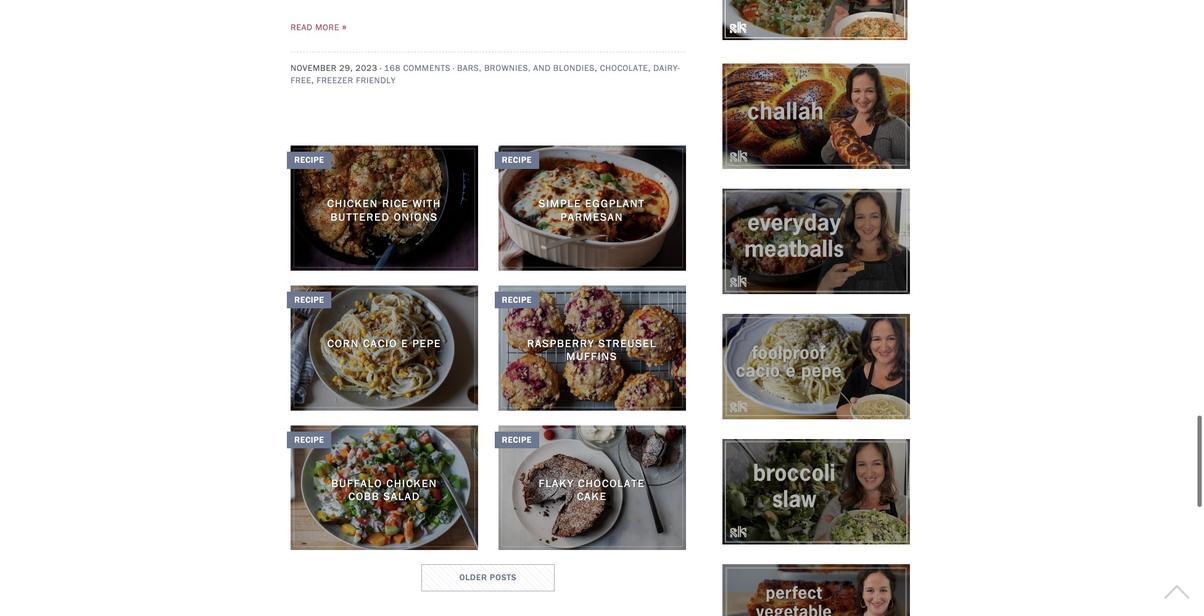 Task type: describe. For each thing, give the bounding box(es) containing it.
more
[[315, 22, 340, 33]]

recipe link for eggplant
[[495, 146, 686, 271]]

bars,
[[457, 63, 482, 74]]

buffalo
[[332, 477, 383, 491]]

2 horizontal spatial ,
[[649, 63, 651, 74]]

rice
[[382, 197, 409, 211]]

bars, brownies, and blondies , chocolate ,
[[457, 63, 654, 74]]

dairy-
[[654, 63, 681, 74]]

recipe for flaky chocolate cake
[[502, 435, 532, 445]]

with
[[413, 197, 442, 211]]

raspberry streusel muffins link
[[528, 337, 657, 364]]

dairy- free
[[291, 63, 681, 86]]

older posts button
[[441, 566, 536, 590]]

recipe for raspberry streusel muffins
[[502, 295, 532, 306]]

recipe link for cacio
[[287, 286, 478, 411]]

parmesan
[[561, 210, 624, 224]]

brownies,
[[485, 63, 531, 74]]

chocolate
[[578, 477, 646, 491]]

chicken inside chicken rice with buttered onions
[[328, 197, 379, 211]]

, freezer friendly
[[312, 75, 396, 86]]

29,
[[340, 63, 353, 74]]

e pepe
[[402, 337, 442, 351]]

0 horizontal spatial ,
[[312, 75, 314, 86]]

raspberry streusel muffins
[[528, 337, 657, 364]]

1 horizontal spatial ,
[[595, 63, 598, 74]]

»
[[342, 18, 347, 34]]

recipe link for chocolate
[[495, 426, 686, 551]]

raspberry
[[528, 337, 595, 351]]

posts
[[490, 573, 517, 583]]

chicken rice with buttered onions
[[328, 197, 442, 224]]

freezer
[[317, 75, 354, 86]]

recipe link for rice
[[287, 146, 478, 271]]

bars, brownies, and blondies link
[[457, 63, 595, 74]]

cobb salad
[[349, 490, 421, 504]]

blondies
[[554, 63, 595, 74]]

eggplant
[[586, 197, 646, 211]]

comments
[[403, 63, 451, 74]]

recipe link for chicken
[[287, 426, 478, 551]]

older
[[460, 573, 488, 583]]

recipe link for streusel
[[495, 286, 686, 411]]

flaky
[[539, 477, 575, 491]]



Task type: locate. For each thing, give the bounding box(es) containing it.
chicken inside buffalo chicken cobb salad
[[387, 477, 438, 491]]

168
[[384, 63, 401, 74]]

168 comments link
[[384, 63, 451, 74]]

buffalo chicken cobb salad link
[[332, 477, 438, 504]]

None search field
[[58, 30, 1110, 67]]

recipe for chicken rice with buttered onions
[[294, 155, 324, 166]]

cacio
[[363, 337, 398, 351]]

, down november at the top of page
[[312, 75, 314, 86]]

streusel
[[599, 337, 657, 351]]

0 vertical spatial chicken
[[328, 197, 379, 211]]

1 vertical spatial chicken
[[387, 477, 438, 491]]

recipe for buffalo chicken cobb salad
[[294, 435, 324, 445]]

2023
[[356, 63, 378, 74]]

cake
[[577, 490, 607, 504]]

recipe for simple eggplant parmesan
[[502, 155, 532, 166]]

simple
[[539, 197, 582, 211]]

november 29, 2023
[[291, 63, 378, 74]]

recipe for corn cacio e pepe
[[294, 295, 324, 306]]

dairy- free link
[[291, 63, 681, 86]]

,
[[595, 63, 598, 74], [649, 63, 651, 74], [312, 75, 314, 86]]

» main content
[[287, 0, 686, 610]]

flaky chocolate cake
[[539, 477, 646, 504]]

read
[[291, 22, 313, 33]]

recipe link
[[287, 146, 478, 271], [495, 146, 686, 271], [287, 286, 478, 411], [495, 286, 686, 411], [287, 426, 478, 551], [495, 426, 686, 551]]

muffins
[[567, 350, 618, 364]]

recipe
[[294, 155, 324, 166], [502, 155, 532, 166], [294, 295, 324, 306], [502, 295, 532, 306], [294, 435, 324, 445], [502, 435, 532, 445]]

168 comments
[[384, 63, 451, 74]]

read more »
[[291, 18, 347, 34]]

freezer friendly link
[[317, 75, 396, 86]]

, left the chocolate
[[595, 63, 598, 74]]

simple eggplant parmesan link
[[539, 197, 646, 224]]

friendly
[[356, 75, 396, 86]]

perfect vegetable lasagna on youtube image
[[723, 565, 911, 617]]

1 horizontal spatial chicken
[[387, 477, 438, 491]]

corn
[[327, 337, 359, 351]]

chocolate
[[600, 63, 649, 74]]

corn cacio e pepe link
[[327, 337, 442, 351]]

chicken left rice
[[328, 197, 379, 211]]

chicken
[[328, 197, 379, 211], [387, 477, 438, 491]]

flaky chocolate cake link
[[539, 477, 646, 504]]

chocolate link
[[600, 63, 649, 74]]

simple eggplant parmesan
[[539, 197, 646, 224]]

and
[[534, 63, 551, 74]]

buffalo chicken cobb salad
[[332, 477, 438, 504]]

older posts
[[460, 573, 517, 583]]

buttered onions
[[331, 210, 438, 224]]

november
[[291, 63, 337, 74]]

, left dairy-
[[649, 63, 651, 74]]

0 horizontal spatial chicken
[[328, 197, 379, 211]]

chicken right buffalo
[[387, 477, 438, 491]]

free
[[291, 75, 312, 86]]

chicken rice with buttered onions link
[[328, 197, 442, 224]]

corn cacio e pepe
[[327, 337, 442, 351]]



Task type: vqa. For each thing, say whether or not it's contained in the screenshot.
bottommost the Amazon link
no



